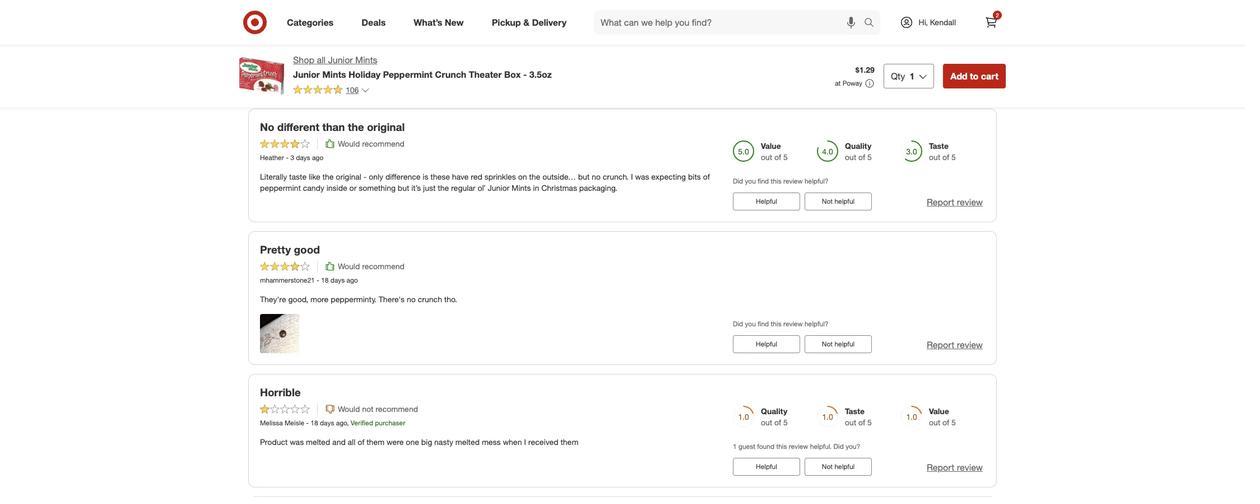 Task type: vqa. For each thing, say whether or not it's contained in the screenshot.
the 'of' inside "LITERALLY TASTE LIKE THE ORIGINAL - ONLY DIFFERENCE IS THESE HAVE RED SPRINKLES ON THE OUTSIDE… BUT NO CRUNCH. I WAS EXPECTING BITS OF PEPPERMINT CANDY INSIDE OR SOMETHING BUT IT'S JUST THE REGULAR OL' JUNIOR MINTS IN CHRISTMAS PACKAGING."
yes



Task type: describe. For each thing, give the bounding box(es) containing it.
bits
[[688, 172, 701, 182]]

no different than the original
[[260, 121, 405, 133]]

all inside shop all junior mints junior mints holiday peppermint crunch theater box - 3.5oz
[[317, 54, 326, 66]]

pretty good
[[260, 243, 320, 256]]

what's new
[[414, 17, 464, 28]]

1 report review button from the top
[[927, 73, 983, 86]]

recommend up purchaser
[[376, 404, 418, 414]]

regular
[[451, 183, 476, 193]]

&
[[523, 17, 530, 28]]

0 horizontal spatial quality out of 5
[[761, 407, 788, 427]]

1 guest found this review helpful. did you?
[[733, 442, 860, 451]]

0 horizontal spatial mints
[[322, 69, 346, 80]]

$1.29
[[856, 65, 875, 75]]

0 horizontal spatial i
[[524, 438, 526, 447]]

find for out of 5
[[758, 177, 769, 185]]

pickup & delivery
[[492, 17, 567, 28]]

helpful? for would recommend
[[805, 320, 829, 328]]

to inside the what's not to love!? great stocking stuffer and they're just a lovely treat! go ahead and do yourself a favor and throw these in your cart!!
[[300, 49, 307, 59]]

0 horizontal spatial value out of 5
[[761, 141, 788, 162]]

this for horrible
[[776, 442, 787, 451]]

literally taste like the original - only difference is these have red sprinkles on the outside… but no crunch. i was expecting bits of peppermint candy inside or something but it's just the regular ol' junior mints in christmas packaging.
[[260, 172, 710, 193]]

2 vertical spatial did
[[834, 442, 844, 451]]

did you find this review helpful? for would recommend
[[733, 320, 829, 328]]

add to cart
[[951, 71, 999, 82]]

theater
[[469, 69, 502, 80]]

literally
[[260, 172, 287, 182]]

ago up pepperminty.
[[347, 276, 358, 285]]

peppermint
[[260, 183, 301, 193]]

they're good, more pepperminty. there's no crunch tho.
[[260, 295, 457, 304]]

search button
[[859, 10, 886, 37]]

hi,
[[919, 17, 928, 27]]

3 report review from the top
[[927, 340, 983, 351]]

shop
[[293, 54, 314, 66]]

1 melted from the left
[[306, 438, 330, 447]]

product
[[260, 438, 288, 447]]

crunch
[[435, 69, 466, 80]]

0 vertical spatial value
[[929, 18, 949, 28]]

kendall
[[930, 17, 956, 27]]

just inside literally taste like the original - only difference is these have red sprinkles on the outside… but no crunch. i was expecting bits of peppermint candy inside or something but it's just the regular ol' junior mints in christmas packaging.
[[423, 183, 436, 193]]

1 vertical spatial all
[[348, 438, 355, 447]]

taste out of 5 for what's not to love!? great stocking stuffer and they're just a lovely treat! go ahead and do yourself a favor and throw these in your cart!!
[[845, 18, 872, 39]]

would not recommend
[[338, 404, 418, 414]]

shop all junior mints junior mints holiday peppermint crunch theater box - 3.5oz
[[293, 54, 552, 80]]

report for 2nd "helpful" button from the bottom of the page
[[927, 340, 955, 351]]

hours
[[307, 31, 324, 39]]

helpful button for no different than the original
[[733, 193, 800, 211]]

new
[[445, 17, 464, 28]]

your
[[260, 61, 282, 70]]

to inside button
[[970, 71, 979, 82]]

not for what's
[[286, 49, 298, 59]]

guest
[[739, 442, 755, 451]]

24 hours ago
[[298, 31, 337, 39]]

report review button for not helpful button corresponding to "helpful" button for no different than the original
[[927, 196, 983, 209]]

sprinkles
[[485, 172, 516, 182]]

helpful for not helpful button related to 2nd "helpful" button from the bottom of the page
[[835, 340, 855, 348]]

ol'
[[478, 183, 486, 193]]

out of 5
[[761, 30, 788, 39]]

this for no different than the original
[[771, 177, 782, 185]]

delivery
[[532, 17, 567, 28]]

melissa meisle - 18 days ago , verified purchaser
[[260, 419, 405, 427]]

different
[[277, 121, 319, 133]]

lovely
[[473, 49, 492, 59]]

not for would
[[362, 404, 373, 414]]

at poway
[[835, 79, 862, 87]]

than
[[322, 121, 345, 133]]

yourself
[[578, 49, 606, 59]]

1 vertical spatial this
[[771, 320, 782, 328]]

you?
[[846, 442, 860, 451]]

0 horizontal spatial 1
[[733, 442, 737, 451]]

- inside literally taste like the original - only difference is these have red sprinkles on the outside… but no crunch. i was expecting bits of peppermint candy inside or something but it's just the regular ol' junior mints in christmas packaging.
[[364, 172, 367, 182]]

days for good
[[331, 276, 345, 285]]

what's new link
[[404, 10, 478, 35]]

,
[[347, 419, 349, 427]]

3 not from the top
[[822, 340, 833, 348]]

qty
[[891, 71, 905, 82]]

you for would recommend
[[745, 320, 756, 328]]

and left "do"
[[551, 49, 565, 59]]

holiday
[[349, 69, 381, 80]]

peppermint
[[383, 69, 433, 80]]

would recommend for pretty good
[[338, 262, 405, 271]]

and right favor
[[634, 49, 647, 59]]

helpful button for horrible
[[733, 458, 800, 476]]

horrible
[[260, 386, 301, 399]]

add
[[951, 71, 968, 82]]

report review button for not helpful button related to 2nd "helpful" button from the bottom of the page
[[927, 339, 983, 352]]

expecting
[[651, 172, 686, 182]]

what's
[[414, 17, 442, 28]]

106 link
[[293, 85, 370, 97]]

add to cart button
[[943, 64, 1006, 89]]

outside…
[[543, 172, 576, 182]]

- right meisle
[[306, 419, 309, 427]]

received
[[528, 438, 558, 447]]

favor
[[614, 49, 631, 59]]

found
[[757, 442, 775, 451]]

0 horizontal spatial quality
[[761, 407, 788, 416]]

mhammerstone21
[[260, 276, 315, 285]]

not helpful for "helpful" button related to horrible
[[822, 463, 855, 471]]

original for than
[[367, 121, 405, 133]]

2 report review from the top
[[927, 197, 983, 208]]

did for out of 5
[[733, 177, 743, 185]]

recommend for stocking
[[362, 16, 405, 26]]

or
[[349, 183, 357, 193]]

0 vertical spatial junior
[[328, 54, 353, 66]]

and right stuffer
[[410, 49, 423, 59]]

1 horizontal spatial quality out of 5
[[845, 141, 872, 162]]

0 vertical spatial but
[[578, 172, 590, 182]]

pepperminty.
[[331, 295, 377, 304]]

mints inside literally taste like the original - only difference is these have red sprinkles on the outside… but no crunch. i was expecting bits of peppermint candy inside or something but it's just the regular ol' junior mints in christmas packaging.
[[512, 183, 531, 193]]

2
[[996, 12, 999, 18]]

1 vertical spatial value out of 5
[[929, 407, 956, 427]]

1 not from the top
[[822, 75, 833, 83]]

it's
[[412, 183, 421, 193]]

24
[[298, 31, 305, 39]]

deals link
[[352, 10, 400, 35]]

purchaser
[[375, 419, 405, 427]]

What can we help you find? suggestions appear below search field
[[594, 10, 867, 35]]

melissa
[[260, 419, 283, 427]]

at
[[835, 79, 841, 87]]

treat!
[[495, 49, 513, 59]]

1 horizontal spatial 1
[[910, 71, 915, 82]]

when
[[503, 438, 522, 447]]

poway
[[843, 79, 862, 87]]

there's
[[379, 295, 405, 304]]

great
[[332, 49, 351, 59]]

and down melissa meisle - 18 days ago , verified purchaser
[[332, 438, 346, 447]]

1 report review from the top
[[927, 74, 983, 85]]

report for "helpful" button related to horrible
[[927, 462, 955, 473]]

report for "helpful" button for no different than the original
[[927, 197, 955, 208]]

would for pretty good
[[338, 262, 360, 271]]

- up more
[[317, 276, 319, 285]]

christmas
[[541, 183, 577, 193]]

categories
[[287, 17, 334, 28]]

only
[[369, 172, 383, 182]]

heather
[[260, 153, 284, 162]]

i inside literally taste like the original - only difference is these have red sprinkles on the outside… but no crunch. i was expecting bits of peppermint candy inside or something but it's just the regular ol' junior mints in christmas packaging.
[[631, 172, 633, 182]]

more
[[311, 295, 329, 304]]

1 vertical spatial value
[[761, 141, 781, 151]]

you for out of 5
[[745, 177, 756, 185]]

what's
[[260, 49, 284, 59]]

report review button for not helpful button associated with "helpful" button related to horrible
[[927, 462, 983, 474]]



Task type: locate. For each thing, give the bounding box(es) containing it.
- right box at the top left
[[523, 69, 527, 80]]

18 right meisle
[[311, 419, 318, 427]]

2 report from the top
[[927, 197, 955, 208]]

1 helpful? from the top
[[805, 177, 829, 185]]

days for different
[[296, 153, 310, 162]]

them right received
[[561, 438, 579, 447]]

ago up like
[[312, 153, 323, 162]]

0 vertical spatial would recommend
[[338, 16, 405, 26]]

was right crunch.
[[635, 172, 649, 182]]

1 vertical spatial find
[[758, 320, 769, 328]]

not helpful for 2nd "helpful" button from the bottom of the page
[[822, 340, 855, 348]]

2 vertical spatial would recommend
[[338, 262, 405, 271]]

the down the these
[[438, 183, 449, 193]]

0 horizontal spatial a
[[466, 49, 470, 59]]

1 horizontal spatial all
[[348, 438, 355, 447]]

1 vertical spatial 18
[[311, 419, 318, 427]]

1 did you find this review helpful? from the top
[[733, 177, 829, 185]]

and
[[410, 49, 423, 59], [551, 49, 565, 59], [634, 49, 647, 59], [332, 438, 346, 447]]

2 vertical spatial days
[[320, 419, 334, 427]]

2 them from the left
[[561, 438, 579, 447]]

stuffer
[[385, 49, 408, 59]]

1 vertical spatial junior
[[293, 69, 320, 80]]

mints down on
[[512, 183, 531, 193]]

helpful for horrible
[[756, 463, 777, 471]]

categories link
[[277, 10, 348, 35]]

0 vertical spatial all
[[317, 54, 326, 66]]

0 vertical spatial helpful
[[756, 197, 777, 206]]

original for like
[[336, 172, 361, 182]]

helpful for no different than the original
[[756, 197, 777, 206]]

product was melted and all of them were one big nasty melted mess when i received them
[[260, 438, 579, 447]]

but down difference
[[398, 183, 409, 193]]

pickup & delivery link
[[482, 10, 581, 35]]

1 horizontal spatial value out of 5
[[929, 407, 956, 427]]

they're
[[260, 295, 286, 304]]

crunch
[[418, 295, 442, 304]]

not helpful button for "helpful" button for no different than the original
[[805, 193, 872, 211]]

1 horizontal spatial them
[[561, 438, 579, 447]]

not up the verified
[[362, 404, 373, 414]]

1 horizontal spatial junior
[[328, 54, 353, 66]]

packaging.
[[579, 183, 618, 193]]

throw
[[649, 49, 678, 59]]

1 vertical spatial you
[[745, 320, 756, 328]]

they're
[[425, 49, 449, 59]]

4 not helpful from the top
[[822, 463, 855, 471]]

cart
[[981, 71, 999, 82]]

junior inside literally taste like the original - only difference is these have red sprinkles on the outside… but no crunch. i was expecting bits of peppermint candy inside or something but it's just the regular ol' junior mints in christmas packaging.
[[488, 183, 510, 193]]

1 vertical spatial helpful
[[756, 340, 777, 348]]

2 not from the top
[[822, 197, 833, 206]]

2 helpful from the top
[[835, 197, 855, 206]]

2 find from the top
[[758, 320, 769, 328]]

would recommend
[[338, 16, 405, 26], [338, 139, 405, 148], [338, 262, 405, 271]]

1 helpful from the top
[[756, 197, 777, 206]]

1 find from the top
[[758, 177, 769, 185]]

0 vertical spatial value out of 5
[[761, 141, 788, 162]]

1 you from the top
[[745, 177, 756, 185]]

4 not helpful button from the top
[[805, 458, 872, 476]]

meisle
[[285, 419, 304, 427]]

what's not to love!? great stocking stuffer and they're just a lovely treat! go ahead and do yourself a favor and throw these in your cart!!
[[260, 49, 715, 70]]

helpful.
[[810, 442, 832, 451]]

was down meisle
[[290, 438, 304, 447]]

0 horizontal spatial not
[[286, 49, 298, 59]]

2 not helpful button from the top
[[805, 193, 872, 211]]

2 you from the top
[[745, 320, 756, 328]]

all right shop
[[317, 54, 326, 66]]

would for no different than the original
[[338, 139, 360, 148]]

but
[[578, 172, 590, 182], [398, 183, 409, 193]]

0 vertical spatial no
[[592, 172, 601, 182]]

helpful button
[[733, 193, 800, 211], [733, 336, 800, 354], [733, 458, 800, 476]]

2 vertical spatial junior
[[488, 183, 510, 193]]

0 vertical spatial mints
[[355, 54, 377, 66]]

in
[[533, 183, 539, 193]]

was
[[635, 172, 649, 182], [290, 438, 304, 447]]

quality out of 5
[[845, 141, 872, 162], [761, 407, 788, 427]]

not helpful for "helpful" button for no different than the original
[[822, 197, 855, 206]]

1 them from the left
[[367, 438, 385, 447]]

1 horizontal spatial quality
[[845, 141, 872, 151]]

sistermary
[[260, 31, 292, 39]]

heather - 3 days ago
[[260, 153, 323, 162]]

to
[[300, 49, 307, 59], [970, 71, 979, 82]]

in
[[707, 49, 715, 59]]

inside
[[327, 183, 347, 193]]

to up the cart!!
[[300, 49, 307, 59]]

3 not helpful from the top
[[822, 340, 855, 348]]

i
[[631, 172, 633, 182], [524, 438, 526, 447]]

1 horizontal spatial melted
[[456, 438, 480, 447]]

1 not helpful from the top
[[822, 75, 855, 83]]

do
[[567, 49, 576, 59]]

1 vertical spatial mints
[[322, 69, 346, 80]]

2 helpful button from the top
[[733, 336, 800, 354]]

cart!!
[[284, 61, 308, 70]]

melted left mess
[[456, 438, 480, 447]]

3 would from the top
[[338, 262, 360, 271]]

2 horizontal spatial junior
[[488, 183, 510, 193]]

recommend up stuffer
[[362, 16, 405, 26]]

1 vertical spatial would recommend
[[338, 139, 405, 148]]

0 horizontal spatial 18
[[311, 419, 318, 427]]

days left ,
[[320, 419, 334, 427]]

is
[[423, 172, 428, 182]]

days right 3
[[296, 153, 310, 162]]

no
[[260, 121, 274, 133]]

i right crunch.
[[631, 172, 633, 182]]

0 vertical spatial 18
[[321, 276, 329, 285]]

just down is
[[423, 183, 436, 193]]

did for would recommend
[[733, 320, 743, 328]]

find for would recommend
[[758, 320, 769, 328]]

2 not helpful from the top
[[822, 197, 855, 206]]

0 horizontal spatial junior
[[293, 69, 320, 80]]

not up the cart!!
[[286, 49, 298, 59]]

recommend up only
[[362, 139, 405, 148]]

helpful?
[[805, 177, 829, 185], [805, 320, 829, 328]]

would recommend for no different than the original
[[338, 139, 405, 148]]

1 horizontal spatial original
[[367, 121, 405, 133]]

0 vertical spatial quality out of 5
[[845, 141, 872, 162]]

- left only
[[364, 172, 367, 182]]

did
[[733, 177, 743, 185], [733, 320, 743, 328], [834, 442, 844, 451]]

helpful for not helpful button associated with "helpful" button related to horrible
[[835, 463, 855, 471]]

3 helpful from the top
[[756, 463, 777, 471]]

original up only
[[367, 121, 405, 133]]

- inside shop all junior mints junior mints holiday peppermint crunch theater box - 3.5oz
[[523, 69, 527, 80]]

2 horizontal spatial mints
[[512, 183, 531, 193]]

0 vertical spatial helpful button
[[733, 193, 800, 211]]

a left favor
[[608, 49, 612, 59]]

3 not helpful button from the top
[[805, 336, 872, 354]]

them left were
[[367, 438, 385, 447]]

love!?
[[309, 49, 330, 59]]

find
[[758, 177, 769, 185], [758, 320, 769, 328]]

1 horizontal spatial not
[[362, 404, 373, 414]]

mints up 106 link
[[322, 69, 346, 80]]

1 horizontal spatial to
[[970, 71, 979, 82]]

0 vertical spatial find
[[758, 177, 769, 185]]

like
[[309, 172, 320, 182]]

candy
[[303, 183, 324, 193]]

1 a from the left
[[466, 49, 470, 59]]

verified
[[351, 419, 373, 427]]

would down than
[[338, 139, 360, 148]]

1 helpful from the top
[[835, 75, 855, 83]]

not helpful button
[[805, 70, 872, 88], [805, 193, 872, 211], [805, 336, 872, 354], [805, 458, 872, 476]]

3 report review button from the top
[[927, 339, 983, 352]]

- left 3
[[286, 153, 289, 162]]

2 vertical spatial this
[[776, 442, 787, 451]]

1 right qty
[[910, 71, 915, 82]]

0 horizontal spatial them
[[367, 438, 385, 447]]

a left lovely
[[466, 49, 470, 59]]

4 report from the top
[[927, 462, 955, 473]]

0 horizontal spatial just
[[423, 183, 436, 193]]

2 vertical spatial value
[[929, 407, 949, 416]]

nasty
[[434, 438, 453, 447]]

taste inside literally taste like the original - only difference is these have red sprinkles on the outside… but no crunch. i was expecting bits of peppermint candy inside or something but it's just the regular ol' junior mints in christmas packaging.
[[289, 172, 307, 182]]

0 vertical spatial just
[[452, 49, 464, 59]]

0 horizontal spatial to
[[300, 49, 307, 59]]

ahead
[[527, 49, 549, 59]]

1 horizontal spatial a
[[608, 49, 612, 59]]

1 horizontal spatial 18
[[321, 276, 329, 285]]

ago right 'hours'
[[326, 31, 337, 39]]

0 horizontal spatial original
[[336, 172, 361, 182]]

was inside literally taste like the original - only difference is these have red sprinkles on the outside… but no crunch. i was expecting bits of peppermint candy inside or something but it's just the regular ol' junior mints in christmas packaging.
[[635, 172, 649, 182]]

junior down shop
[[293, 69, 320, 80]]

recommend
[[362, 16, 405, 26], [362, 139, 405, 148], [362, 262, 405, 271], [376, 404, 418, 414]]

original inside literally taste like the original - only difference is these have red sprinkles on the outside… but no crunch. i was expecting bits of peppermint candy inside or something but it's just the regular ol' junior mints in christmas packaging.
[[336, 172, 361, 182]]

not helpful button for "helpful" button related to horrible
[[805, 458, 872, 476]]

recommend for no
[[362, 262, 405, 271]]

1 would from the top
[[338, 16, 360, 26]]

i right when
[[524, 438, 526, 447]]

just inside the what's not to love!? great stocking stuffer and they're just a lovely treat! go ahead and do yourself a favor and throw these in your cart!!
[[452, 49, 464, 59]]

2 a from the left
[[608, 49, 612, 59]]

1 vertical spatial 1
[[733, 442, 737, 451]]

0 horizontal spatial all
[[317, 54, 326, 66]]

1 vertical spatial no
[[407, 295, 416, 304]]

0 vertical spatial did you find this review helpful?
[[733, 177, 829, 185]]

guest review image 1 of 1, zoom in image
[[260, 314, 299, 354]]

0 vertical spatial was
[[635, 172, 649, 182]]

the up in on the top
[[529, 172, 540, 182]]

2 helpful? from the top
[[805, 320, 829, 328]]

4 would from the top
[[338, 404, 360, 414]]

would left deals
[[338, 16, 360, 26]]

difference
[[386, 172, 421, 182]]

not helpful button for 2nd "helpful" button from the bottom of the page
[[805, 336, 872, 354]]

1 not helpful button from the top
[[805, 70, 872, 88]]

ago left the verified
[[336, 419, 347, 427]]

on
[[518, 172, 527, 182]]

no up packaging.
[[592, 172, 601, 182]]

4 report review from the top
[[927, 462, 983, 473]]

junior up holiday
[[328, 54, 353, 66]]

1 vertical spatial taste out of 5
[[929, 141, 956, 162]]

5
[[784, 30, 788, 39], [868, 30, 872, 39], [784, 152, 788, 162], [868, 152, 872, 162], [952, 152, 956, 162], [784, 418, 788, 427], [868, 418, 872, 427], [952, 418, 956, 427]]

2 vertical spatial helpful button
[[733, 458, 800, 476]]

the right than
[[348, 121, 364, 133]]

1 vertical spatial helpful button
[[733, 336, 800, 354]]

helpful? for out of 5
[[805, 177, 829, 185]]

helpful for not helpful button corresponding to "helpful" button for no different than the original
[[835, 197, 855, 206]]

1 vertical spatial to
[[970, 71, 979, 82]]

would recommend up stocking
[[338, 16, 405, 26]]

helpful
[[756, 197, 777, 206], [756, 340, 777, 348], [756, 463, 777, 471]]

but up packaging.
[[578, 172, 590, 182]]

0 vertical spatial you
[[745, 177, 756, 185]]

melted
[[306, 438, 330, 447], [456, 438, 480, 447]]

0 vertical spatial did
[[733, 177, 743, 185]]

2 vertical spatial taste out of 5
[[845, 407, 872, 427]]

would recommend up only
[[338, 139, 405, 148]]

helpful for 4th not helpful button from the bottom
[[835, 75, 855, 83]]

1 vertical spatial just
[[423, 183, 436, 193]]

1 report from the top
[[927, 74, 955, 85]]

106
[[346, 85, 359, 95]]

taste out of 5 for product was melted and all of them were one big nasty melted mess when i received them
[[845, 407, 872, 427]]

1 vertical spatial was
[[290, 438, 304, 447]]

no left crunch
[[407, 295, 416, 304]]

3 report from the top
[[927, 340, 955, 351]]

mints
[[355, 54, 377, 66], [322, 69, 346, 80], [512, 183, 531, 193]]

0 vertical spatial 1
[[910, 71, 915, 82]]

qty 1
[[891, 71, 915, 82]]

1 vertical spatial did
[[733, 320, 743, 328]]

image of junior mints holiday peppermint crunch theater box - 3.5oz image
[[239, 54, 284, 99]]

2 would from the top
[[338, 139, 360, 148]]

of inside literally taste like the original - only difference is these have red sprinkles on the outside… but no crunch. i was expecting bits of peppermint candy inside or something but it's just the regular ol' junior mints in christmas packaging.
[[703, 172, 710, 182]]

would up ,
[[338, 404, 360, 414]]

2 helpful from the top
[[756, 340, 777, 348]]

these
[[680, 49, 705, 59]]

1 vertical spatial days
[[331, 276, 345, 285]]

0 horizontal spatial melted
[[306, 438, 330, 447]]

not
[[286, 49, 298, 59], [362, 404, 373, 414]]

0 vertical spatial not
[[286, 49, 298, 59]]

quality
[[845, 141, 872, 151], [761, 407, 788, 416]]

junior down sprinkles
[[488, 183, 510, 193]]

0 vertical spatial original
[[367, 121, 405, 133]]

3 would recommend from the top
[[338, 262, 405, 271]]

18 up more
[[321, 276, 329, 285]]

2 did you find this review helpful? from the top
[[733, 320, 829, 328]]

1 vertical spatial helpful?
[[805, 320, 829, 328]]

1 horizontal spatial no
[[592, 172, 601, 182]]

junior
[[328, 54, 353, 66], [293, 69, 320, 80], [488, 183, 510, 193]]

would up pepperminty.
[[338, 262, 360, 271]]

not inside the what's not to love!? great stocking stuffer and they're just a lovely treat! go ahead and do yourself a favor and throw these in your cart!!
[[286, 49, 298, 59]]

3
[[290, 153, 294, 162]]

would for horrible
[[338, 404, 360, 414]]

1 would recommend from the top
[[338, 16, 405, 26]]

0 vertical spatial this
[[771, 177, 782, 185]]

3 helpful from the top
[[835, 340, 855, 348]]

1 helpful button from the top
[[733, 193, 800, 211]]

good,
[[288, 295, 308, 304]]

to right add
[[970, 71, 979, 82]]

1 horizontal spatial i
[[631, 172, 633, 182]]

days up pepperminty.
[[331, 276, 345, 285]]

melted down melissa meisle - 18 days ago , verified purchaser
[[306, 438, 330, 447]]

all down ,
[[348, 438, 355, 447]]

1 vertical spatial quality out of 5
[[761, 407, 788, 427]]

0 vertical spatial quality
[[845, 141, 872, 151]]

did you find this review helpful? for out of 5
[[733, 177, 829, 185]]

1 horizontal spatial just
[[452, 49, 464, 59]]

mints up holiday
[[355, 54, 377, 66]]

0 vertical spatial days
[[296, 153, 310, 162]]

just right they're
[[452, 49, 464, 59]]

1 vertical spatial quality
[[761, 407, 788, 416]]

recommend up there's
[[362, 262, 405, 271]]

the
[[348, 121, 364, 133], [323, 172, 334, 182], [529, 172, 540, 182], [438, 183, 449, 193]]

one
[[406, 438, 419, 447]]

1 vertical spatial but
[[398, 183, 409, 193]]

stocking
[[354, 49, 383, 59]]

1 left guest
[[733, 442, 737, 451]]

0 horizontal spatial no
[[407, 295, 416, 304]]

a
[[466, 49, 470, 59], [608, 49, 612, 59]]

1 vertical spatial i
[[524, 438, 526, 447]]

original up or
[[336, 172, 361, 182]]

4 report review button from the top
[[927, 462, 983, 474]]

would recommend up "they're good, more pepperminty. there's no crunch tho."
[[338, 262, 405, 271]]

0 vertical spatial i
[[631, 172, 633, 182]]

0 horizontal spatial but
[[398, 183, 409, 193]]

hi, kendall
[[919, 17, 956, 27]]

recommend for -
[[362, 139, 405, 148]]

red
[[471, 172, 482, 182]]

ago
[[326, 31, 337, 39], [312, 153, 323, 162], [347, 276, 358, 285], [336, 419, 347, 427]]

4 helpful from the top
[[835, 463, 855, 471]]

0 vertical spatial taste out of 5
[[845, 18, 872, 39]]

deals
[[362, 17, 386, 28]]

taste
[[845, 18, 865, 28], [929, 141, 949, 151], [289, 172, 307, 182], [845, 407, 865, 416]]

0 vertical spatial to
[[300, 49, 307, 59]]

0 horizontal spatial was
[[290, 438, 304, 447]]

1 vertical spatial not
[[362, 404, 373, 414]]

1 horizontal spatial mints
[[355, 54, 377, 66]]

4 not from the top
[[822, 463, 833, 471]]

did you find this review helpful?
[[733, 177, 829, 185], [733, 320, 829, 328]]

2 would recommend from the top
[[338, 139, 405, 148]]

2 melted from the left
[[456, 438, 480, 447]]

2 report review button from the top
[[927, 196, 983, 209]]

1 vertical spatial did you find this review helpful?
[[733, 320, 829, 328]]

no inside literally taste like the original - only difference is these have red sprinkles on the outside… but no crunch. i was expecting bits of peppermint candy inside or something but it's just the regular ol' junior mints in christmas packaging.
[[592, 172, 601, 182]]

have
[[452, 172, 469, 182]]

the right like
[[323, 172, 334, 182]]

helpful
[[835, 75, 855, 83], [835, 197, 855, 206], [835, 340, 855, 348], [835, 463, 855, 471]]

1 horizontal spatial was
[[635, 172, 649, 182]]

3 helpful button from the top
[[733, 458, 800, 476]]



